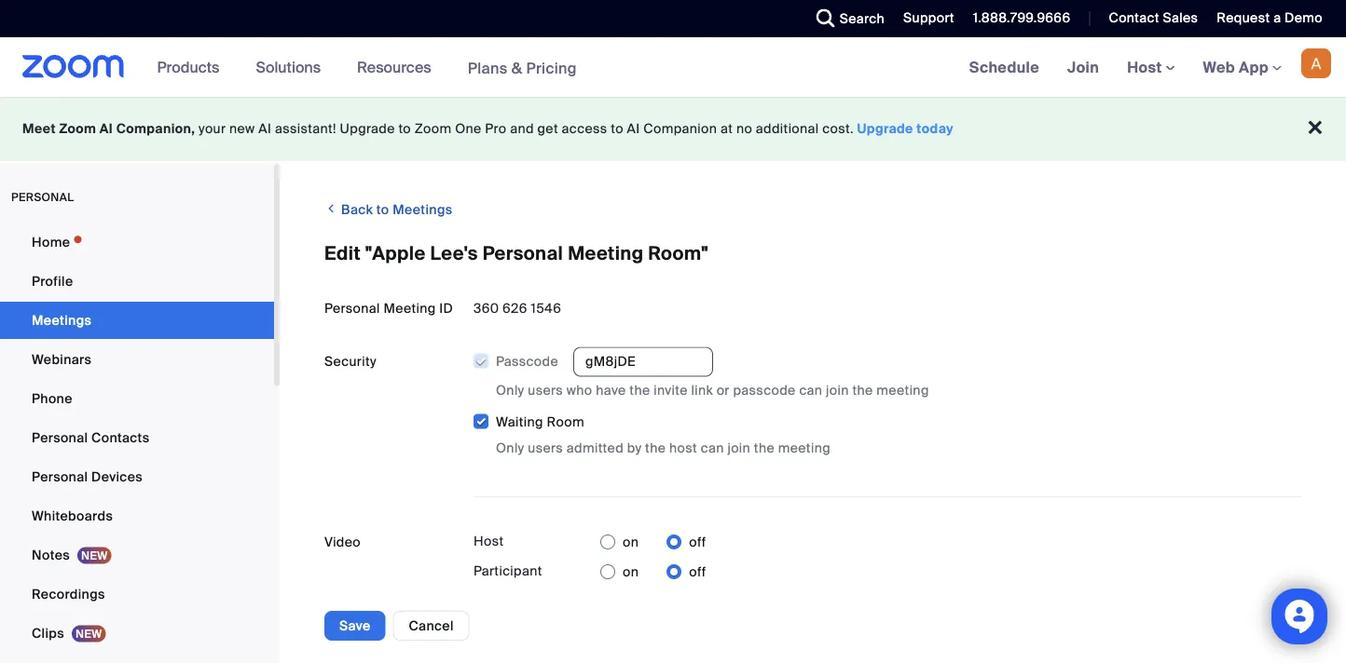 Task type: vqa. For each thing, say whether or not it's contained in the screenshot.
Contact Sales LINK
yes



Task type: locate. For each thing, give the bounding box(es) containing it.
personal for personal devices
[[32, 469, 88, 486]]

0 horizontal spatial zoom
[[59, 120, 96, 138]]

join
[[1068, 57, 1099, 77]]

0 vertical spatial meeting
[[877, 382, 929, 399]]

product information navigation
[[143, 37, 591, 98]]

1 on from the top
[[623, 534, 639, 551]]

upgrade down the product information navigation
[[340, 120, 395, 138]]

join right the passcode
[[826, 382, 849, 399]]

join link
[[1054, 37, 1113, 97]]

2 off from the top
[[689, 564, 706, 581]]

app
[[1239, 57, 1269, 77]]

1 vertical spatial meeting
[[778, 440, 831, 458]]

1 vertical spatial join
[[728, 440, 751, 458]]

only down waiting
[[496, 440, 525, 458]]

2 on from the top
[[623, 564, 639, 581]]

1.888.799.9666 button
[[959, 0, 1075, 37], [973, 9, 1071, 27]]

request
[[1217, 9, 1270, 27]]

0 vertical spatial meetings
[[393, 201, 453, 219]]

profile picture image
[[1302, 48, 1331, 78]]

0 horizontal spatial host
[[474, 533, 504, 551]]

request a demo link
[[1203, 0, 1346, 37], [1217, 9, 1323, 27]]

meetings navigation
[[955, 37, 1346, 98]]

ai left companion
[[627, 120, 640, 138]]

1 horizontal spatial upgrade
[[857, 120, 914, 138]]

personal for personal meeting id
[[324, 300, 380, 317]]

none text field inside security group
[[573, 348, 713, 377]]

web app
[[1203, 57, 1269, 77]]

personal up whiteboards
[[32, 469, 88, 486]]

off inside the participant option group
[[689, 564, 706, 581]]

meetings inside meetings link
[[32, 312, 92, 329]]

on down host option group
[[623, 564, 639, 581]]

upgrade right cost.
[[857, 120, 914, 138]]

only up waiting
[[496, 382, 525, 399]]

support
[[904, 9, 955, 27]]

0 horizontal spatial meeting
[[384, 300, 436, 317]]

1 vertical spatial off
[[689, 564, 706, 581]]

ai right new
[[259, 120, 272, 138]]

0 horizontal spatial ai
[[100, 120, 113, 138]]

meet zoom ai companion, your new ai assistant! upgrade to zoom one pro and get access to ai companion at no additional cost. upgrade today
[[22, 120, 954, 138]]

zoom left one
[[415, 120, 452, 138]]

who
[[567, 382, 593, 399]]

personal up security
[[324, 300, 380, 317]]

to right back
[[377, 201, 389, 219]]

0 vertical spatial join
[[826, 382, 849, 399]]

None text field
[[573, 348, 713, 377]]

home link
[[0, 224, 274, 261]]

1 horizontal spatial meeting
[[568, 242, 644, 266]]

2 upgrade from the left
[[857, 120, 914, 138]]

link
[[691, 382, 713, 399]]

meeting
[[877, 382, 929, 399], [778, 440, 831, 458]]

join right host
[[728, 440, 751, 458]]

additional
[[756, 120, 819, 138]]

products button
[[157, 37, 228, 97]]

security
[[324, 353, 377, 371]]

contacts
[[91, 429, 150, 447]]

0 vertical spatial off
[[689, 534, 706, 551]]

0 horizontal spatial meeting
[[778, 440, 831, 458]]

0 vertical spatial only
[[496, 382, 525, 399]]

2 only from the top
[[496, 440, 525, 458]]

no
[[736, 120, 753, 138]]

only for only users admitted by the host can join the meeting
[[496, 440, 525, 458]]

the
[[630, 382, 650, 399], [853, 382, 873, 399], [645, 440, 666, 458], [754, 440, 775, 458]]

on inside host option group
[[623, 534, 639, 551]]

0 vertical spatial can
[[799, 382, 823, 399]]

upgrade today link
[[857, 120, 954, 138]]

personal devices link
[[0, 459, 274, 496]]

can
[[799, 382, 823, 399], [701, 440, 724, 458]]

host up "participant"
[[474, 533, 504, 551]]

0 vertical spatial host
[[1127, 57, 1166, 77]]

request a demo
[[1217, 9, 1323, 27]]

1 horizontal spatial zoom
[[415, 120, 452, 138]]

notes
[[32, 547, 70, 564]]

ai left companion,
[[100, 120, 113, 138]]

banner
[[0, 37, 1346, 98]]

on inside the participant option group
[[623, 564, 639, 581]]

solutions button
[[256, 37, 329, 97]]

1 vertical spatial meetings
[[32, 312, 92, 329]]

meeting left 'room"'
[[568, 242, 644, 266]]

room
[[547, 414, 585, 431]]

contact
[[1109, 9, 1160, 27]]

access
[[562, 120, 607, 138]]

meetings
[[393, 201, 453, 219], [32, 312, 92, 329]]

1 horizontal spatial ai
[[259, 120, 272, 138]]

have
[[596, 382, 626, 399]]

off down host option group
[[689, 564, 706, 581]]

to down the resources dropdown button at top left
[[399, 120, 411, 138]]

meeting left id
[[384, 300, 436, 317]]

zoom right meet
[[59, 120, 96, 138]]

personal devices
[[32, 469, 143, 486]]

off inside host option group
[[689, 534, 706, 551]]

meetings link
[[0, 302, 274, 339]]

off up the participant option group
[[689, 534, 706, 551]]

sales
[[1163, 9, 1198, 27]]

1 users from the top
[[528, 382, 563, 399]]

on up the participant option group
[[623, 534, 639, 551]]

1 only from the top
[[496, 382, 525, 399]]

profile
[[32, 273, 73, 290]]

only
[[496, 382, 525, 399], [496, 440, 525, 458]]

0 horizontal spatial join
[[728, 440, 751, 458]]

can right the passcode
[[799, 382, 823, 399]]

users up waiting room
[[528, 382, 563, 399]]

only users admitted by the host can join the meeting
[[496, 440, 831, 458]]

1 horizontal spatial meetings
[[393, 201, 453, 219]]

360 626 1546
[[474, 300, 562, 317]]

only for only users who have the invite link or passcode can join the meeting
[[496, 382, 525, 399]]

3 ai from the left
[[627, 120, 640, 138]]

1 vertical spatial users
[[528, 440, 563, 458]]

1 off from the top
[[689, 534, 706, 551]]

can right host
[[701, 440, 724, 458]]

1 horizontal spatial host
[[1127, 57, 1166, 77]]

0 horizontal spatial meetings
[[32, 312, 92, 329]]

host inside meetings navigation
[[1127, 57, 1166, 77]]

1 vertical spatial on
[[623, 564, 639, 581]]

users down waiting room
[[528, 440, 563, 458]]

edit
[[324, 242, 361, 266]]

join
[[826, 382, 849, 399], [728, 440, 751, 458]]

1 horizontal spatial meeting
[[877, 382, 929, 399]]

lee's
[[430, 242, 478, 266]]

contact sales link
[[1095, 0, 1203, 37], [1109, 9, 1198, 27]]

webinars
[[32, 351, 92, 368]]

back to meetings
[[338, 201, 453, 219]]

2 users from the top
[[528, 440, 563, 458]]

2 zoom from the left
[[415, 120, 452, 138]]

a
[[1274, 9, 1281, 27]]

at
[[721, 120, 733, 138]]

personal down phone
[[32, 429, 88, 447]]

ai
[[100, 120, 113, 138], [259, 120, 272, 138], [627, 120, 640, 138]]

save
[[339, 618, 371, 635]]

0 vertical spatial users
[[528, 382, 563, 399]]

personal menu menu
[[0, 224, 274, 664]]

resources button
[[357, 37, 440, 97]]

2 horizontal spatial ai
[[627, 120, 640, 138]]

meetings up webinars
[[32, 312, 92, 329]]

1.888.799.9666 button up schedule link
[[973, 9, 1071, 27]]

off
[[689, 534, 706, 551], [689, 564, 706, 581]]

0 horizontal spatial upgrade
[[340, 120, 395, 138]]

meeting
[[568, 242, 644, 266], [384, 300, 436, 317]]

host down contact sales
[[1127, 57, 1166, 77]]

2 horizontal spatial to
[[611, 120, 624, 138]]

to
[[399, 120, 411, 138], [611, 120, 624, 138], [377, 201, 389, 219]]

your
[[199, 120, 226, 138]]

1 vertical spatial only
[[496, 440, 525, 458]]

host
[[1127, 57, 1166, 77], [474, 533, 504, 551]]

plans
[[468, 58, 508, 78]]

1 vertical spatial host
[[474, 533, 504, 551]]

personal contacts
[[32, 429, 150, 447]]

save button
[[324, 612, 386, 641]]

notes link
[[0, 537, 274, 574]]

users
[[528, 382, 563, 399], [528, 440, 563, 458]]

resources
[[357, 57, 431, 77]]

clips
[[32, 625, 64, 642]]

web app button
[[1203, 57, 1282, 77]]

upgrade
[[340, 120, 395, 138], [857, 120, 914, 138]]

meetings up "apple
[[393, 201, 453, 219]]

to right access
[[611, 120, 624, 138]]

personal inside personal contacts 'link'
[[32, 429, 88, 447]]

1.888.799.9666 button up schedule
[[959, 0, 1075, 37]]

and
[[510, 120, 534, 138]]

0 vertical spatial on
[[623, 534, 639, 551]]

0 horizontal spatial can
[[701, 440, 724, 458]]

search button
[[803, 0, 890, 37]]

personal for personal contacts
[[32, 429, 88, 447]]



Task type: describe. For each thing, give the bounding box(es) containing it.
personal
[[11, 190, 74, 205]]

personal up 360 626 1546
[[483, 242, 563, 266]]

off for participant
[[689, 564, 706, 581]]

home
[[32, 234, 70, 251]]

0 vertical spatial meeting
[[568, 242, 644, 266]]

webinars link
[[0, 341, 274, 379]]

host button
[[1127, 57, 1175, 77]]

whiteboards link
[[0, 498, 274, 535]]

personal meeting id
[[324, 300, 453, 317]]

1.888.799.9666
[[973, 9, 1071, 27]]

profile link
[[0, 263, 274, 300]]

admitted
[[567, 440, 624, 458]]

web
[[1203, 57, 1235, 77]]

2 ai from the left
[[259, 120, 272, 138]]

1 horizontal spatial can
[[799, 382, 823, 399]]

1 zoom from the left
[[59, 120, 96, 138]]

solutions
[[256, 57, 321, 77]]

1 horizontal spatial join
[[826, 382, 849, 399]]

companion,
[[116, 120, 195, 138]]

id
[[439, 300, 453, 317]]

invite
[[654, 382, 688, 399]]

today
[[917, 120, 954, 138]]

assistant!
[[275, 120, 336, 138]]

waiting room
[[496, 414, 585, 431]]

participant option group
[[600, 558, 706, 588]]

only users who have the invite link or passcode can join the meeting
[[496, 382, 929, 399]]

passcode
[[496, 353, 558, 370]]

"apple
[[365, 242, 426, 266]]

back
[[341, 201, 373, 219]]

edit "apple lee's personal meeting room"
[[324, 242, 708, 266]]

clips link
[[0, 615, 274, 653]]

phone
[[32, 390, 72, 407]]

back to meetings link
[[324, 194, 453, 225]]

devices
[[91, 469, 143, 486]]

on for participant
[[623, 564, 639, 581]]

banner containing products
[[0, 37, 1346, 98]]

cancel
[[409, 618, 454, 635]]

1 vertical spatial meeting
[[384, 300, 436, 317]]

companion
[[644, 120, 717, 138]]

off for host
[[689, 534, 706, 551]]

cancel button
[[393, 612, 470, 641]]

video
[[324, 534, 361, 551]]

recordings link
[[0, 576, 274, 614]]

left image
[[324, 200, 338, 218]]

contact sales
[[1109, 9, 1198, 27]]

1 horizontal spatial to
[[399, 120, 411, 138]]

pricing
[[526, 58, 577, 78]]

zoom logo image
[[22, 55, 125, 78]]

1 vertical spatial can
[[701, 440, 724, 458]]

personal contacts link
[[0, 420, 274, 457]]

by
[[627, 440, 642, 458]]

options
[[324, 614, 375, 631]]

recordings
[[32, 586, 105, 603]]

waiting
[[496, 414, 543, 431]]

1 upgrade from the left
[[340, 120, 395, 138]]

new
[[229, 120, 255, 138]]

whiteboards
[[32, 508, 113, 525]]

meetings inside the back to meetings link
[[393, 201, 453, 219]]

host option group
[[600, 528, 706, 558]]

host
[[669, 440, 697, 458]]

or
[[717, 382, 730, 399]]

1546
[[531, 300, 562, 317]]

cost.
[[823, 120, 854, 138]]

room"
[[648, 242, 708, 266]]

users for who
[[528, 382, 563, 399]]

schedule link
[[955, 37, 1054, 97]]

360
[[474, 300, 499, 317]]

schedule
[[969, 57, 1040, 77]]

meet
[[22, 120, 56, 138]]

get
[[538, 120, 558, 138]]

passcode
[[733, 382, 796, 399]]

demo
[[1285, 9, 1323, 27]]

phone link
[[0, 380, 274, 418]]

plans & pricing
[[468, 58, 577, 78]]

one
[[455, 120, 482, 138]]

search
[[840, 10, 885, 27]]

on for host
[[623, 534, 639, 551]]

participant
[[474, 563, 542, 580]]

users for admitted
[[528, 440, 563, 458]]

626
[[503, 300, 528, 317]]

meet zoom ai companion, footer
[[0, 97, 1346, 161]]

products
[[157, 57, 219, 77]]

security group
[[473, 347, 1302, 459]]

&
[[512, 58, 522, 78]]

1 ai from the left
[[100, 120, 113, 138]]

0 horizontal spatial to
[[377, 201, 389, 219]]



